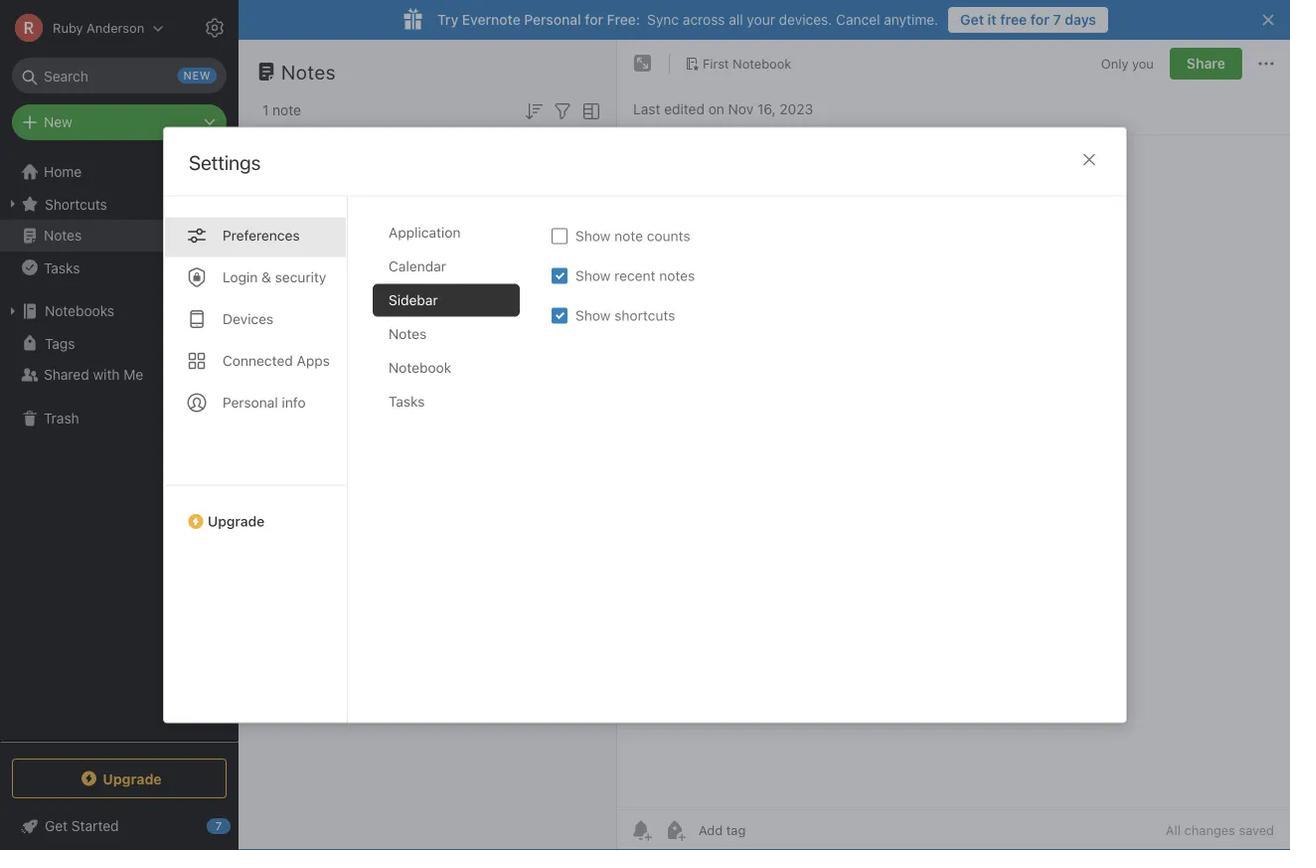 Task type: vqa. For each thing, say whether or not it's contained in the screenshot.
with
yes



Task type: locate. For each thing, give the bounding box(es) containing it.
application
[[389, 224, 461, 241]]

new
[[44, 114, 72, 130]]

all
[[729, 11, 743, 28]]

trash link
[[0, 403, 238, 435]]

1 horizontal spatial note
[[615, 228, 643, 244]]

grocery list
[[265, 154, 345, 170]]

1 horizontal spatial notes
[[281, 60, 336, 83]]

note left 'counts'
[[615, 228, 643, 244]]

for
[[585, 11, 604, 28], [1031, 11, 1050, 28]]

tree
[[0, 156, 239, 741]]

0 horizontal spatial tasks
[[44, 259, 80, 276]]

notebooks
[[45, 303, 114, 319]]

2 horizontal spatial notes
[[389, 326, 427, 342]]

None search field
[[26, 58, 213, 93]]

7
[[1054, 11, 1062, 28]]

tab list for calendar
[[164, 196, 348, 722]]

tasks up notebooks
[[44, 259, 80, 276]]

connected
[[223, 353, 293, 369]]

0 horizontal spatial notebook
[[389, 359, 452, 376]]

2 show from the top
[[576, 268, 611, 284]]

note window element
[[618, 40, 1291, 850]]

for left free:
[[585, 11, 604, 28]]

get
[[961, 11, 985, 28]]

1 note
[[263, 102, 301, 118]]

note for 1
[[273, 102, 301, 118]]

1 show from the top
[[576, 228, 611, 244]]

notes
[[660, 268, 695, 284]]

&
[[262, 269, 271, 285]]

1 horizontal spatial personal
[[524, 11, 582, 28]]

0 horizontal spatial upgrade
[[103, 770, 162, 787]]

1 horizontal spatial tab list
[[373, 216, 536, 722]]

expand notebooks image
[[5, 303, 21, 319]]

upgrade button
[[164, 485, 347, 538], [12, 759, 227, 799]]

upgrade
[[208, 513, 265, 530], [103, 770, 162, 787]]

show
[[576, 228, 611, 244], [576, 268, 611, 284], [576, 307, 611, 324]]

shortcuts
[[615, 307, 676, 324]]

anytime.
[[884, 11, 939, 28]]

1 horizontal spatial for
[[1031, 11, 1050, 28]]

1 vertical spatial show
[[576, 268, 611, 284]]

1 vertical spatial tasks
[[389, 393, 425, 410]]

apps
[[297, 353, 330, 369]]

only you
[[1102, 56, 1154, 71]]

info
[[282, 394, 306, 411]]

1 horizontal spatial upgrade
[[208, 513, 265, 530]]

1 vertical spatial note
[[615, 228, 643, 244]]

edited
[[665, 101, 705, 117]]

last
[[633, 101, 661, 117]]

note for show
[[615, 228, 643, 244]]

Show note counts checkbox
[[552, 228, 568, 244]]

notes
[[281, 60, 336, 83], [44, 227, 82, 244], [389, 326, 427, 342]]

new button
[[12, 104, 227, 140]]

cancel
[[836, 11, 881, 28]]

0 horizontal spatial for
[[585, 11, 604, 28]]

personal info
[[223, 394, 306, 411]]

expand note image
[[631, 52, 655, 76]]

devices.
[[779, 11, 833, 28]]

Search text field
[[26, 58, 213, 93]]

few
[[274, 216, 295, 230]]

0 vertical spatial notes
[[281, 60, 336, 83]]

notebook inside button
[[733, 56, 792, 71]]

0 vertical spatial personal
[[524, 11, 582, 28]]

get it free for 7 days
[[961, 11, 1097, 28]]

login & security
[[223, 269, 326, 285]]

saved
[[1240, 823, 1275, 838]]

sync
[[648, 11, 679, 28]]

it
[[988, 11, 997, 28]]

3 show from the top
[[576, 307, 611, 324]]

try
[[438, 11, 459, 28]]

only
[[1102, 56, 1129, 71]]

personal down connected in the top of the page
[[223, 394, 278, 411]]

notebook down the your
[[733, 56, 792, 71]]

notes down sidebar
[[389, 326, 427, 342]]

0 horizontal spatial note
[[273, 102, 301, 118]]

1
[[263, 102, 269, 118]]

1 horizontal spatial tasks
[[389, 393, 425, 410]]

tab list containing preferences
[[164, 196, 348, 722]]

1 vertical spatial personal
[[223, 394, 278, 411]]

note
[[273, 102, 301, 118], [615, 228, 643, 244]]

1 vertical spatial notes
[[44, 227, 82, 244]]

1 horizontal spatial notebook
[[733, 56, 792, 71]]

notes tab
[[373, 318, 520, 351]]

16,
[[758, 101, 776, 117]]

notebook inside tab
[[389, 359, 452, 376]]

for for 7
[[1031, 11, 1050, 28]]

security
[[275, 269, 326, 285]]

tasks down notebook tab
[[389, 393, 425, 410]]

notebook down notes tab
[[389, 359, 452, 376]]

notes down shortcuts
[[44, 227, 82, 244]]

notes up 1 note
[[281, 60, 336, 83]]

close image
[[1078, 148, 1102, 172]]

tasks
[[44, 259, 80, 276], [389, 393, 425, 410]]

2023
[[780, 101, 814, 117]]

0 horizontal spatial notes
[[44, 227, 82, 244]]

notebook
[[733, 56, 792, 71], [389, 359, 452, 376]]

2 vertical spatial notes
[[389, 326, 427, 342]]

a
[[265, 216, 271, 230]]

across
[[683, 11, 725, 28]]

2 vertical spatial show
[[576, 307, 611, 324]]

1 vertical spatial notebook
[[389, 359, 452, 376]]

tags
[[45, 335, 75, 351]]

share
[[1187, 55, 1226, 72]]

0 vertical spatial note
[[273, 102, 301, 118]]

home
[[44, 164, 82, 180]]

show for show shortcuts
[[576, 307, 611, 324]]

notes inside tab
[[389, 326, 427, 342]]

0 horizontal spatial tab list
[[164, 196, 348, 722]]

free
[[1001, 11, 1028, 28]]

0 vertical spatial show
[[576, 228, 611, 244]]

show right "show note counts" option
[[576, 228, 611, 244]]

for left 7
[[1031, 11, 1050, 28]]

show right show shortcuts checkbox
[[576, 307, 611, 324]]

0 horizontal spatial personal
[[223, 394, 278, 411]]

tab list for show note counts
[[373, 216, 536, 722]]

personal
[[524, 11, 582, 28], [223, 394, 278, 411]]

sidebar
[[389, 292, 438, 308]]

1 for from the left
[[585, 11, 604, 28]]

personal right evernote
[[524, 11, 582, 28]]

free:
[[607, 11, 641, 28]]

show right the show recent notes checkbox in the top left of the page
[[576, 268, 611, 284]]

notes link
[[0, 220, 238, 252]]

first notebook
[[703, 56, 792, 71]]

tab list containing application
[[373, 216, 536, 722]]

0 vertical spatial tasks
[[44, 259, 80, 276]]

note right 1
[[273, 102, 301, 118]]

1 vertical spatial upgrade
[[103, 770, 162, 787]]

changes
[[1185, 823, 1236, 838]]

try evernote personal for free: sync across all your devices. cancel anytime.
[[438, 11, 939, 28]]

2 for from the left
[[1031, 11, 1050, 28]]

for inside button
[[1031, 11, 1050, 28]]

notebook tab
[[373, 352, 520, 384]]

0 vertical spatial notebook
[[733, 56, 792, 71]]

me
[[124, 366, 143, 383]]

get it free for 7 days button
[[949, 7, 1109, 33]]

first notebook button
[[678, 50, 799, 78]]

0 vertical spatial upgrade
[[208, 513, 265, 530]]

tab list
[[164, 196, 348, 722], [373, 216, 536, 722]]



Task type: describe. For each thing, give the bounding box(es) containing it.
shared with me
[[44, 366, 143, 383]]

application tab
[[373, 216, 520, 249]]

1 vertical spatial upgrade button
[[12, 759, 227, 799]]

Show recent notes checkbox
[[552, 268, 568, 284]]

preferences
[[223, 227, 300, 244]]

tasks inside button
[[44, 259, 80, 276]]

show recent notes
[[576, 268, 695, 284]]

tasks button
[[0, 252, 238, 283]]

login
[[223, 269, 258, 285]]

tags button
[[0, 327, 238, 359]]

devices
[[223, 311, 274, 327]]

calendar tab
[[373, 250, 520, 283]]

counts
[[647, 228, 691, 244]]

0 vertical spatial upgrade button
[[164, 485, 347, 538]]

add tag image
[[663, 818, 687, 842]]

shortcuts
[[45, 196, 107, 212]]

shared with me link
[[0, 359, 238, 391]]

calendar
[[389, 258, 446, 274]]

your
[[747, 11, 776, 28]]

notebooks link
[[0, 295, 238, 327]]

settings image
[[203, 16, 227, 40]]

show for show recent notes
[[576, 268, 611, 284]]

grocery
[[265, 154, 317, 170]]

on
[[709, 101, 725, 117]]

sidebar tab
[[373, 284, 520, 317]]

recent
[[615, 268, 656, 284]]

tasks tab
[[373, 385, 520, 418]]

show shortcuts
[[576, 307, 676, 324]]

tasks inside tab
[[389, 393, 425, 410]]

evernote
[[462, 11, 521, 28]]

you
[[1133, 56, 1154, 71]]

days
[[1065, 11, 1097, 28]]

all changes saved
[[1166, 823, 1275, 838]]

show for show note counts
[[576, 228, 611, 244]]

share button
[[1170, 48, 1243, 80]]

a few minutes ago
[[265, 216, 367, 230]]

trash
[[44, 410, 79, 427]]

note list element
[[239, 40, 618, 850]]

Show shortcuts checkbox
[[552, 308, 568, 324]]

notes inside note list element
[[281, 60, 336, 83]]

home link
[[0, 156, 239, 188]]

shared
[[44, 366, 89, 383]]

ago
[[346, 216, 367, 230]]

minutes
[[298, 216, 343, 230]]

for for free:
[[585, 11, 604, 28]]

all
[[1166, 823, 1181, 838]]

nov
[[729, 101, 754, 117]]

show note counts
[[576, 228, 691, 244]]

shortcuts button
[[0, 188, 238, 220]]

settings
[[189, 151, 261, 174]]

connected apps
[[223, 353, 330, 369]]

tree containing home
[[0, 156, 239, 741]]

last edited on nov 16, 2023
[[633, 101, 814, 117]]

list
[[321, 154, 345, 170]]

Note Editor text field
[[618, 135, 1291, 809]]

first
[[703, 56, 729, 71]]

with
[[93, 366, 120, 383]]

add a reminder image
[[629, 818, 653, 842]]



